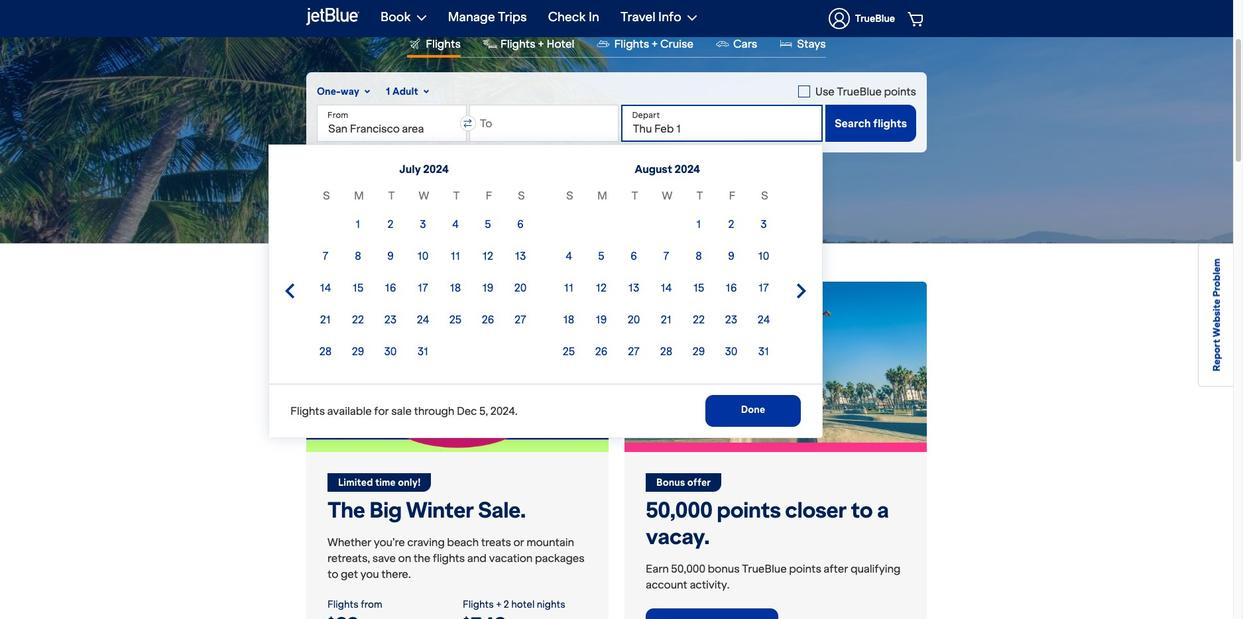 Task type: describe. For each thing, give the bounding box(es) containing it.
cruise
[[661, 37, 694, 50]]

flights for flights + cruise
[[614, 37, 649, 50]]

20 for 20 button to the left
[[514, 281, 527, 294]]

m for august 2024
[[598, 189, 607, 202]]

one-
[[317, 86, 341, 97]]

search flights
[[835, 117, 907, 130]]

2 s from the left
[[518, 189, 525, 202]]

flights for flights
[[426, 37, 461, 50]]

w for july
[[419, 189, 429, 202]]

check in link
[[548, 0, 600, 34]]

nights
[[537, 599, 566, 610]]

available
[[327, 405, 372, 418]]

+ for 2
[[496, 599, 502, 610]]

1 vertical spatial 6 button
[[619, 241, 649, 271]]

1 s from the left
[[323, 189, 330, 202]]

earn 50,000 bonus trueblue points after qualifying account activity.
[[646, 562, 901, 591]]

done button
[[706, 395, 801, 427]]

0 vertical spatial 6 button
[[506, 210, 535, 239]]

offer
[[688, 477, 711, 488]]

1 vertical spatial 25 button
[[554, 337, 584, 366]]

from
[[361, 599, 383, 610]]

one-way
[[317, 86, 359, 97]]

hotel
[[547, 37, 575, 50]]

iconography / arrows / navigation dropdown / mobile down image
[[638, 157, 649, 163]]

1 horizontal spatial 26 button
[[587, 337, 616, 366]]

or
[[514, 536, 524, 549]]

50,000 inside earn 50,000 bonus trueblue points after qualifying account activity.
[[671, 562, 706, 575]]

whether
[[328, 536, 372, 549]]

to
[[480, 117, 492, 130]]

after
[[824, 562, 849, 575]]

points inside 50,000 points closer to a vacay.
[[717, 496, 781, 524]]

hotel
[[511, 599, 535, 610]]

july 2024
[[399, 162, 449, 176]]

20 for 20 button to the bottom
[[628, 313, 640, 326]]

2024.
[[491, 405, 518, 418]]

2 9 button from the left
[[717, 241, 746, 271]]

13 for the topmost "13" "button"
[[515, 249, 526, 263]]

2 15 button from the left
[[684, 273, 714, 302]]

5 for the topmost 5 button
[[485, 218, 491, 231]]

report website problem link
[[1211, 259, 1223, 372]]

time
[[375, 477, 396, 488]]

1 24 from the left
[[417, 313, 429, 326]]

mountain
[[527, 536, 574, 549]]

winter
[[406, 496, 474, 524]]

1 16 button from the left
[[376, 273, 405, 302]]

points inside "option"
[[884, 85, 917, 98]]

19 for bottommost the 19 button
[[596, 313, 607, 326]]

19 for top the 19 button
[[483, 281, 494, 294]]

1 inside dropdown button
[[386, 86, 390, 97]]

0 vertical spatial 18 button
[[441, 273, 470, 302]]

1 vertical spatial 12
[[596, 281, 607, 294]]

and
[[467, 551, 487, 565]]

packages
[[535, 551, 585, 565]]

1 button for 7
[[684, 210, 714, 239]]

1 29 button from the left
[[344, 337, 373, 366]]

1 22 button from the left
[[344, 305, 373, 334]]

7 for 1st 7 button from left
[[323, 249, 328, 263]]

you
[[360, 567, 379, 581]]

cars
[[734, 37, 758, 50]]

the
[[328, 496, 365, 524]]

jetblue home image
[[306, 6, 359, 27]]

flights inside search flights button
[[873, 117, 907, 130]]

1 for 7
[[356, 218, 361, 231]]

sale.
[[478, 496, 526, 524]]

2 for august 2024
[[729, 218, 735, 231]]

flights from
[[328, 599, 383, 610]]

2 button for july 2024
[[376, 210, 405, 239]]

2 31 button from the left
[[749, 337, 779, 366]]

8 for 1st the 8 button from right
[[696, 249, 702, 263]]

1 9 from the left
[[387, 249, 394, 263]]

problem
[[1211, 259, 1223, 297]]

0 vertical spatial 11 button
[[441, 241, 470, 271]]

27 for the bottommost 27 button
[[628, 345, 640, 358]]

dec
[[457, 405, 477, 418]]

2 24 button from the left
[[749, 305, 779, 334]]

there.
[[382, 567, 411, 581]]

1 7 button from the left
[[311, 241, 340, 271]]

you're
[[374, 536, 405, 549]]

activity.
[[690, 578, 730, 591]]

travel
[[621, 9, 656, 25]]

manage
[[448, 9, 495, 25]]

flights button
[[407, 36, 461, 58]]

3 button for 9
[[749, 210, 779, 239]]

m for july 2024
[[354, 189, 364, 202]]

whether you're craving beach treats or mountain retreats, save on the flights and vacation packages to get you there.
[[328, 536, 585, 581]]

adult
[[393, 86, 418, 97]]

0 horizontal spatial 25
[[449, 313, 462, 326]]

1 vertical spatial 25
[[563, 345, 575, 358]]

1 horizontal spatial 12 button
[[587, 273, 616, 302]]

1 14 button from the left
[[311, 273, 340, 302]]

search
[[835, 117, 871, 130]]

earn
[[646, 562, 669, 575]]

1 16 from the left
[[385, 281, 396, 294]]

0 vertical spatial 26 button
[[474, 305, 503, 334]]

2024 for august 2024
[[675, 162, 700, 176]]

2 24 from the left
[[758, 313, 770, 326]]

2 button for august 2024
[[717, 210, 746, 239]]

cars button
[[715, 36, 758, 57]]

4 s from the left
[[761, 189, 769, 202]]

10 for first 10 button from the left
[[417, 249, 429, 263]]

50,000 points closer to a vacay.
[[646, 496, 889, 550]]

sale
[[391, 405, 412, 418]]

travel info
[[621, 9, 682, 25]]

50,000 inside 50,000 points closer to a vacay.
[[646, 496, 713, 524]]

updated bag fees
[[570, 180, 663, 194]]

0 vertical spatial 25 button
[[441, 305, 470, 334]]

on
[[398, 551, 411, 565]]

report website problem
[[1211, 259, 1223, 372]]

flights + cruise button
[[596, 36, 694, 57]]

1 vertical spatial 27 button
[[619, 337, 649, 366]]

0 horizontal spatial 4 button
[[441, 210, 470, 239]]

flights available for sale through dec 5, 2024.
[[290, 405, 518, 418]]

navigation containing book
[[370, 0, 927, 37]]

1 31 button from the left
[[409, 337, 438, 366]]

manage trips
[[448, 9, 527, 25]]

26 for the rightmost 26 button
[[595, 345, 608, 358]]

big
[[369, 496, 402, 524]]

2 17 from the left
[[759, 281, 769, 294]]

1 17 button from the left
[[409, 273, 438, 302]]

save
[[373, 551, 396, 565]]

10 for second 10 button from the left
[[758, 249, 770, 263]]

26 for the top 26 button
[[482, 313, 494, 326]]

2 10 button from the left
[[749, 241, 779, 271]]

book
[[381, 9, 411, 25]]

From text field
[[317, 105, 467, 142]]

check in
[[548, 9, 600, 25]]

15 for 1st 15 button from left
[[353, 281, 364, 294]]

2 16 button from the left
[[717, 273, 746, 302]]

1 21 button from the left
[[311, 305, 340, 334]]

0 horizontal spatial 18
[[450, 281, 461, 294]]

2 7 button from the left
[[652, 241, 681, 271]]

retreats,
[[328, 551, 370, 565]]

august
[[635, 162, 672, 176]]

0 horizontal spatial 20 button
[[506, 273, 535, 302]]

website
[[1211, 299, 1223, 337]]

through
[[414, 405, 455, 418]]

july
[[399, 162, 421, 176]]

1 horizontal spatial 2
[[504, 599, 509, 610]]

1 vertical spatial 19 button
[[587, 305, 616, 334]]

1 vertical spatial 13 button
[[619, 273, 649, 302]]

0 vertical spatial 11
[[451, 249, 460, 263]]

report
[[1211, 339, 1223, 372]]

1 horizontal spatial 18
[[563, 313, 575, 326]]

1 vertical spatial 6
[[631, 249, 637, 263]]

8 for first the 8 button from left
[[355, 249, 361, 263]]

0 vertical spatial 19 button
[[474, 273, 503, 302]]

trips
[[498, 9, 527, 25]]

fees
[[641, 180, 663, 194]]

1 vertical spatial 11 button
[[554, 273, 584, 302]]

the
[[414, 551, 431, 565]]

27 for left 27 button
[[515, 313, 526, 326]]

use trueblue points
[[816, 85, 917, 98]]

from
[[328, 110, 349, 120]]

the big winter sale.
[[328, 496, 526, 524]]

bag
[[618, 180, 638, 194]]

trueblue inside "option"
[[837, 85, 882, 98]]

5,
[[479, 405, 488, 418]]

0 vertical spatial 13 button
[[506, 241, 535, 271]]

w for august
[[662, 189, 673, 202]]

travel info button
[[621, 0, 698, 34]]

0 vertical spatial 6
[[517, 218, 524, 231]]

0 vertical spatial 12 button
[[474, 241, 503, 271]]

0 vertical spatial 4
[[452, 218, 459, 231]]



Task type: vqa. For each thing, say whether or not it's contained in the screenshot.


Task type: locate. For each thing, give the bounding box(es) containing it.
info
[[659, 9, 682, 25]]

0 horizontal spatial 7 button
[[311, 241, 340, 271]]

1 8 button from the left
[[344, 241, 373, 271]]

2 button
[[376, 210, 405, 239], [717, 210, 746, 239]]

0 vertical spatial 4 button
[[441, 210, 470, 239]]

30 up the for
[[384, 345, 397, 358]]

one-way button
[[317, 85, 370, 98]]

0 vertical spatial 5 button
[[474, 210, 503, 239]]

2 16 from the left
[[726, 281, 737, 294]]

2024 right august on the right
[[675, 162, 700, 176]]

2 t from the left
[[453, 189, 460, 202]]

2 29 button from the left
[[684, 337, 714, 366]]

1 horizontal spatial 16
[[726, 281, 737, 294]]

1 horizontal spatial 13
[[628, 281, 640, 294]]

2
[[388, 218, 394, 231], [729, 218, 735, 231], [504, 599, 509, 610]]

2 28 from the left
[[660, 345, 673, 358]]

1 horizontal spatial 21 button
[[652, 305, 681, 334]]

50,000 up the activity.
[[671, 562, 706, 575]]

1 30 button from the left
[[376, 337, 405, 366]]

trueblue
[[855, 13, 895, 25], [837, 85, 882, 98], [742, 562, 787, 575]]

trueblue inside earn 50,000 bonus trueblue points after qualifying account activity.
[[742, 562, 787, 575]]

28 for first the "28" button from the right
[[660, 345, 673, 358]]

flights for flights available for sale through dec 5, 2024.
[[290, 405, 325, 418]]

2 horizontal spatial points
[[884, 85, 917, 98]]

1 horizontal spatial 6
[[631, 249, 637, 263]]

31 up through
[[418, 345, 429, 358]]

0 vertical spatial 27 button
[[506, 305, 535, 334]]

2 22 from the left
[[693, 313, 705, 326]]

3 button
[[409, 210, 438, 239], [749, 210, 779, 239]]

1 2024 from the left
[[423, 162, 449, 176]]

flights down beach
[[433, 551, 465, 565]]

navigation
[[370, 0, 927, 37]]

1 horizontal spatial 20 button
[[619, 305, 649, 334]]

2 for july 2024
[[388, 218, 394, 231]]

2 10 from the left
[[758, 249, 770, 263]]

w down july 2024
[[419, 189, 429, 202]]

29 button
[[344, 337, 373, 366], [684, 337, 714, 366]]

1 horizontal spatial to
[[851, 496, 873, 524]]

25 button
[[441, 305, 470, 334], [554, 337, 584, 366]]

trueblue left shopping cart (empty) image
[[855, 13, 895, 25]]

updated
[[570, 180, 616, 194]]

To text field
[[469, 105, 619, 142]]

1 horizontal spatial 31
[[758, 345, 770, 358]]

2 14 from the left
[[661, 281, 672, 294]]

to left get
[[328, 567, 338, 581]]

1 vertical spatial 11
[[564, 281, 574, 294]]

for
[[374, 405, 389, 418]]

29 for first '29' button from left
[[352, 345, 364, 358]]

0 vertical spatial flights
[[873, 117, 907, 130]]

31 button up done
[[749, 337, 779, 366]]

flights left hotel
[[463, 599, 494, 610]]

0 horizontal spatial 1
[[356, 218, 361, 231]]

3 for 12
[[420, 218, 426, 231]]

14 button
[[311, 273, 340, 302], [652, 273, 681, 302]]

use
[[816, 85, 835, 98]]

2 17 button from the left
[[749, 273, 779, 302]]

3 for 9
[[761, 218, 767, 231]]

1 vertical spatial 18
[[563, 313, 575, 326]]

2 2 button from the left
[[717, 210, 746, 239]]

1 23 from the left
[[385, 313, 397, 326]]

2 28 button from the left
[[652, 337, 681, 366]]

19
[[483, 281, 494, 294], [596, 313, 607, 326]]

0 horizontal spatial 21
[[320, 313, 331, 326]]

1 t from the left
[[388, 189, 395, 202]]

1 8 from the left
[[355, 249, 361, 263]]

2 21 button from the left
[[652, 305, 681, 334]]

31 for first 31 button from right
[[758, 345, 770, 358]]

+ for hotel
[[538, 37, 544, 50]]

flights + 2 hotel nights
[[463, 599, 566, 610]]

1 horizontal spatial points
[[789, 562, 822, 575]]

2 1 button from the left
[[684, 210, 714, 239]]

stays button
[[779, 36, 826, 57]]

30 button up done
[[717, 337, 746, 366]]

0 horizontal spatial 17 button
[[409, 273, 438, 302]]

1 2 button from the left
[[376, 210, 405, 239]]

24
[[417, 313, 429, 326], [758, 313, 770, 326]]

0 horizontal spatial 10 button
[[409, 241, 438, 271]]

13 for the bottom "13" "button"
[[628, 281, 640, 294]]

0 vertical spatial trueblue
[[855, 13, 895, 25]]

flights inside whether you're craving beach treats or mountain retreats, save on the flights and vacation packages to get you there.
[[433, 551, 465, 565]]

3 s from the left
[[566, 189, 574, 202]]

0 vertical spatial 50,000
[[646, 496, 713, 524]]

m
[[354, 189, 364, 202], [598, 189, 607, 202]]

trueblue link
[[829, 0, 895, 37]]

1 horizontal spatial m
[[598, 189, 607, 202]]

3
[[420, 218, 426, 231], [761, 218, 767, 231]]

0 horizontal spatial 10
[[417, 249, 429, 263]]

2 horizontal spatial 2
[[729, 218, 735, 231]]

2 21 from the left
[[661, 313, 672, 326]]

craving
[[407, 536, 445, 549]]

vacation
[[489, 551, 533, 565]]

1 horizontal spatial 17
[[759, 281, 769, 294]]

2 9 from the left
[[728, 249, 735, 263]]

2 m from the left
[[598, 189, 607, 202]]

book button
[[381, 0, 427, 34]]

0 vertical spatial 25
[[449, 313, 462, 326]]

depart
[[632, 110, 660, 120]]

get
[[341, 567, 358, 581]]

only!
[[398, 477, 421, 488]]

1 9 button from the left
[[376, 241, 405, 271]]

previous month image
[[282, 283, 298, 299]]

31 button up through
[[409, 337, 438, 366]]

Depart field
[[622, 105, 823, 142]]

1 horizontal spatial 27
[[628, 345, 640, 358]]

2 23 button from the left
[[717, 305, 746, 334]]

0 horizontal spatial 20
[[514, 281, 527, 294]]

4 t from the left
[[697, 189, 703, 202]]

points up search flights
[[884, 85, 917, 98]]

shopping cart (empty) image
[[908, 11, 926, 27]]

2 3 button from the left
[[749, 210, 779, 239]]

flights left available
[[290, 405, 325, 418]]

2 f from the left
[[729, 189, 736, 202]]

1 7 from the left
[[323, 249, 328, 263]]

28 for second the "28" button from the right
[[319, 345, 332, 358]]

1 10 from the left
[[417, 249, 429, 263]]

2024 for july 2024
[[423, 162, 449, 176]]

1 horizontal spatial 18 button
[[554, 305, 584, 334]]

0 horizontal spatial 19
[[483, 281, 494, 294]]

2 22 button from the left
[[684, 305, 714, 334]]

flights for flights + hotel
[[501, 37, 536, 50]]

0 horizontal spatial 2 button
[[376, 210, 405, 239]]

flights down manage
[[426, 37, 461, 50]]

flights + hotel button
[[482, 36, 575, 57]]

1 vertical spatial 18 button
[[554, 305, 584, 334]]

flights left from
[[328, 599, 359, 610]]

1 horizontal spatial 10 button
[[749, 241, 779, 271]]

points inside earn 50,000 bonus trueblue points after qualifying account activity.
[[789, 562, 822, 575]]

flights down trips
[[501, 37, 536, 50]]

4
[[452, 218, 459, 231], [566, 249, 572, 263]]

1 horizontal spatial 26
[[595, 345, 608, 358]]

1 horizontal spatial 25
[[563, 345, 575, 358]]

1 horizontal spatial 24 button
[[749, 305, 779, 334]]

15 for first 15 button from right
[[693, 281, 705, 294]]

1 3 from the left
[[420, 218, 426, 231]]

2 w from the left
[[662, 189, 673, 202]]

19 button
[[474, 273, 503, 302], [587, 305, 616, 334]]

30 button up the for
[[376, 337, 405, 366]]

search flights button
[[826, 105, 917, 142]]

account
[[646, 578, 688, 591]]

w down august 2024
[[662, 189, 673, 202]]

0 horizontal spatial 19 button
[[474, 273, 503, 302]]

trueblue up search in the top of the page
[[837, 85, 882, 98]]

points
[[884, 85, 917, 98], [717, 496, 781, 524], [789, 562, 822, 575]]

beach
[[447, 536, 479, 549]]

1 horizontal spatial 5 button
[[587, 241, 616, 271]]

1 21 from the left
[[320, 313, 331, 326]]

0 horizontal spatial 25 button
[[441, 305, 470, 334]]

0 horizontal spatial 27 button
[[506, 305, 535, 334]]

20 button
[[506, 273, 535, 302], [619, 305, 649, 334]]

0 vertical spatial 19
[[483, 281, 494, 294]]

7 button
[[311, 241, 340, 271], [652, 241, 681, 271]]

28 button
[[311, 337, 340, 366], [652, 337, 681, 366]]

2 30 button from the left
[[717, 337, 746, 366]]

1 adult button
[[386, 85, 429, 98]]

15
[[353, 281, 364, 294], [693, 281, 705, 294]]

0 horizontal spatial 26
[[482, 313, 494, 326]]

1 24 button from the left
[[409, 305, 438, 334]]

0 horizontal spatial 14 button
[[311, 273, 340, 302]]

31 button
[[409, 337, 438, 366], [749, 337, 779, 366]]

1 30 from the left
[[384, 345, 397, 358]]

24 button
[[409, 305, 438, 334], [749, 305, 779, 334]]

31 up done
[[758, 345, 770, 358]]

1 31 from the left
[[418, 345, 429, 358]]

updated bag fees link
[[570, 180, 663, 194]]

points left after
[[789, 562, 822, 575]]

w
[[419, 189, 429, 202], [662, 189, 673, 202]]

1 for 4
[[697, 218, 701, 231]]

flights for flights + 2 hotel nights
[[463, 599, 494, 610]]

2024 right july
[[423, 162, 449, 176]]

to inside 50,000 points closer to a vacay.
[[851, 496, 873, 524]]

2 15 from the left
[[693, 281, 705, 294]]

23 for first the 23 button from the left
[[385, 313, 397, 326]]

0 horizontal spatial 12
[[483, 249, 494, 263]]

to
[[851, 496, 873, 524], [328, 567, 338, 581]]

1 28 button from the left
[[311, 337, 340, 366]]

1 14 from the left
[[320, 281, 331, 294]]

3 button for 12
[[409, 210, 438, 239]]

1 horizontal spatial 7
[[664, 249, 669, 263]]

0 horizontal spatial 2
[[388, 218, 394, 231]]

to inside whether you're craving beach treats or mountain retreats, save on the flights and vacation packages to get you there.
[[328, 567, 338, 581]]

1 m from the left
[[354, 189, 364, 202]]

17
[[418, 281, 428, 294], [759, 281, 769, 294]]

Use TrueBlue points checkbox
[[798, 84, 917, 99]]

way
[[341, 86, 359, 97]]

2 7 from the left
[[664, 249, 669, 263]]

2 vertical spatial trueblue
[[742, 562, 787, 575]]

1 f from the left
[[486, 189, 492, 202]]

23 for first the 23 button from the right
[[725, 313, 738, 326]]

11
[[451, 249, 460, 263], [564, 281, 574, 294]]

1 vertical spatial 20 button
[[619, 305, 649, 334]]

2 8 from the left
[[696, 249, 702, 263]]

2 2024 from the left
[[675, 162, 700, 176]]

1 button for 10
[[344, 210, 373, 239]]

18
[[450, 281, 461, 294], [563, 313, 575, 326]]

0 horizontal spatial 16
[[385, 281, 396, 294]]

10
[[417, 249, 429, 263], [758, 249, 770, 263]]

0 vertical spatial 12
[[483, 249, 494, 263]]

0 horizontal spatial 28
[[319, 345, 332, 358]]

1 horizontal spatial 4 button
[[554, 241, 584, 271]]

17 button
[[409, 273, 438, 302], [749, 273, 779, 302]]

0 vertical spatial 26
[[482, 313, 494, 326]]

1 3 button from the left
[[409, 210, 438, 239]]

0 horizontal spatial 30
[[384, 345, 397, 358]]

flights down travel
[[614, 37, 649, 50]]

1 vertical spatial 13
[[628, 281, 640, 294]]

2 3 from the left
[[761, 218, 767, 231]]

2 29 from the left
[[693, 345, 705, 358]]

0 horizontal spatial flights
[[433, 551, 465, 565]]

limited
[[338, 477, 373, 488]]

1 horizontal spatial 24
[[758, 313, 770, 326]]

1 adult
[[386, 86, 418, 97]]

1 horizontal spatial 11
[[564, 281, 574, 294]]

1 23 button from the left
[[376, 305, 405, 334]]

27 button
[[506, 305, 535, 334], [619, 337, 649, 366]]

2 31 from the left
[[758, 345, 770, 358]]

in
[[589, 9, 600, 25]]

f for july 2024
[[486, 189, 492, 202]]

flights right search in the top of the page
[[873, 117, 907, 130]]

0 horizontal spatial 16 button
[[376, 273, 405, 302]]

0 horizontal spatial +
[[496, 599, 502, 610]]

trueblue inside "link"
[[855, 13, 895, 25]]

1 horizontal spatial 23
[[725, 313, 738, 326]]

30
[[384, 345, 397, 358], [725, 345, 738, 358]]

1 vertical spatial 4
[[566, 249, 572, 263]]

treats
[[481, 536, 511, 549]]

1 horizontal spatial 29 button
[[684, 337, 714, 366]]

1 horizontal spatial 11 button
[[554, 273, 584, 302]]

1 15 button from the left
[[344, 273, 373, 302]]

29 for 2nd '29' button
[[693, 345, 705, 358]]

1 17 from the left
[[418, 281, 428, 294]]

0 horizontal spatial 6 button
[[506, 210, 535, 239]]

12
[[483, 249, 494, 263], [596, 281, 607, 294]]

27
[[515, 313, 526, 326], [628, 345, 640, 358]]

22
[[352, 313, 364, 326], [693, 313, 705, 326]]

50,000 down bonus offer
[[646, 496, 713, 524]]

1 horizontal spatial 30
[[725, 345, 738, 358]]

flights + cruise
[[614, 37, 694, 50]]

1 horizontal spatial 17 button
[[749, 273, 779, 302]]

trueblue right bonus
[[742, 562, 787, 575]]

done
[[741, 404, 765, 416]]

0 horizontal spatial 28 button
[[311, 337, 340, 366]]

1 w from the left
[[419, 189, 429, 202]]

+
[[538, 37, 544, 50], [652, 37, 658, 50], [496, 599, 502, 610]]

1 horizontal spatial 22 button
[[684, 305, 714, 334]]

1 22 from the left
[[352, 313, 364, 326]]

0 vertical spatial to
[[851, 496, 873, 524]]

2 8 button from the left
[[684, 241, 714, 271]]

1 horizontal spatial 5
[[598, 249, 605, 263]]

to left a
[[851, 496, 873, 524]]

0 horizontal spatial 8
[[355, 249, 361, 263]]

0 horizontal spatial 11
[[451, 249, 460, 263]]

flights inside button
[[426, 37, 461, 50]]

8
[[355, 249, 361, 263], [696, 249, 702, 263]]

31 for 2nd 31 button from the right
[[418, 345, 429, 358]]

5 for 5 button to the right
[[598, 249, 605, 263]]

bonus
[[657, 477, 685, 488]]

5 button
[[474, 210, 503, 239], [587, 241, 616, 271]]

1 horizontal spatial 15 button
[[684, 273, 714, 302]]

vacay.
[[646, 523, 709, 550]]

points up bonus
[[717, 496, 781, 524]]

1 horizontal spatial 12
[[596, 281, 607, 294]]

2 14 button from the left
[[652, 273, 681, 302]]

21
[[320, 313, 331, 326], [661, 313, 672, 326]]

30 up done "button" at the right of the page
[[725, 345, 738, 358]]

1 horizontal spatial 19 button
[[587, 305, 616, 334]]

next month image
[[794, 283, 810, 299]]

1 29 from the left
[[352, 345, 364, 358]]

11 button
[[441, 241, 470, 271], [554, 273, 584, 302]]

1 10 button from the left
[[409, 241, 438, 271]]

0 horizontal spatial 31 button
[[409, 337, 438, 366]]

0 horizontal spatial 3
[[420, 218, 426, 231]]

1 horizontal spatial 14 button
[[652, 273, 681, 302]]

1 horizontal spatial 13 button
[[619, 273, 649, 302]]

closer
[[785, 496, 847, 524]]

bonus offer
[[657, 477, 711, 488]]

flights for flights from
[[328, 599, 359, 610]]

+ for cruise
[[652, 37, 658, 50]]

1 horizontal spatial 25 button
[[554, 337, 584, 366]]

stays
[[797, 37, 826, 50]]

1 vertical spatial 5
[[598, 249, 605, 263]]

3 t from the left
[[632, 189, 638, 202]]

2 30 from the left
[[725, 345, 738, 358]]

1 15 from the left
[[353, 281, 364, 294]]

7 for 2nd 7 button from left
[[664, 249, 669, 263]]

2 23 from the left
[[725, 313, 738, 326]]

1 1 button from the left
[[344, 210, 373, 239]]

f
[[486, 189, 492, 202], [729, 189, 736, 202]]

manage trips link
[[448, 0, 527, 34]]

0 horizontal spatial 27
[[515, 313, 526, 326]]

1 28 from the left
[[319, 345, 332, 358]]

1 vertical spatial points
[[717, 496, 781, 524]]

7
[[323, 249, 328, 263], [664, 249, 669, 263]]

f for august 2024
[[729, 189, 736, 202]]



